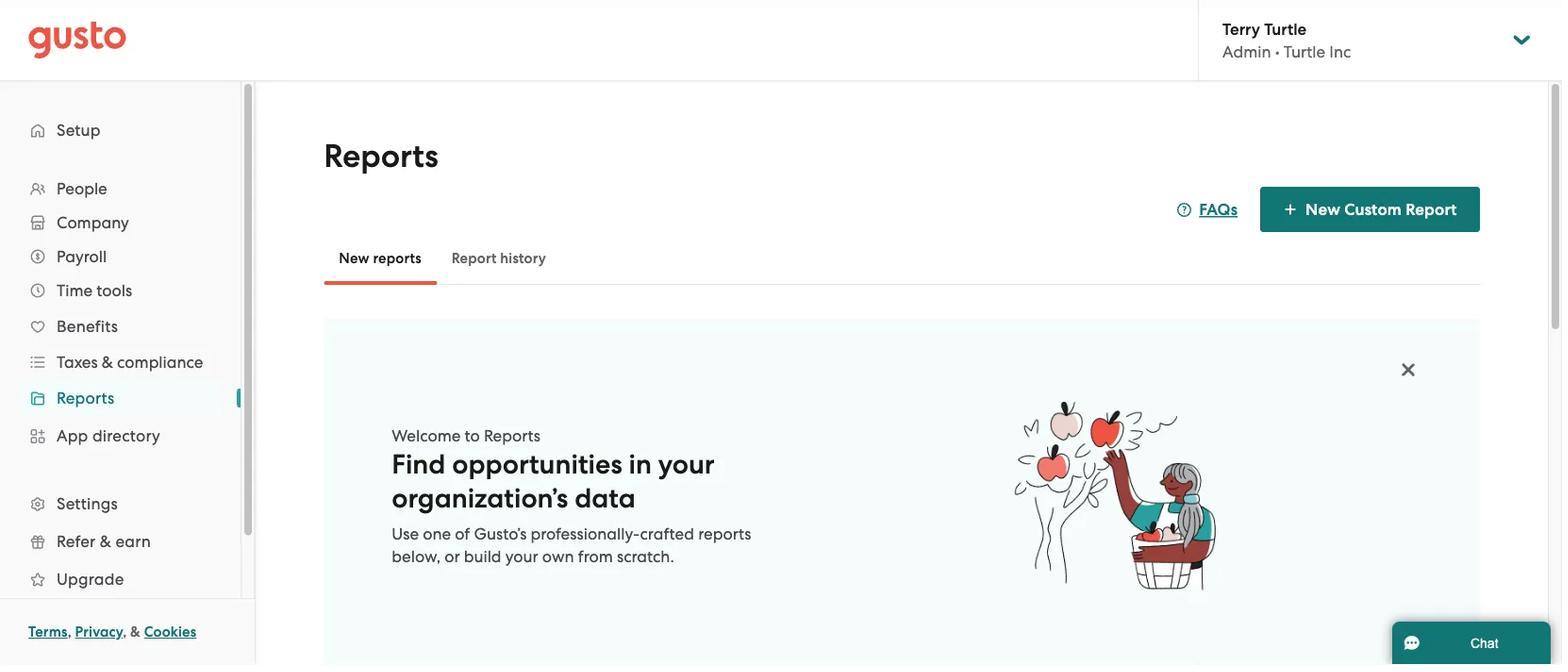 Task type: locate. For each thing, give the bounding box(es) containing it.
new custom report link
[[1261, 187, 1480, 232]]

reports inside list
[[57, 389, 115, 408]]

directory
[[92, 426, 160, 445]]

, left "privacy"
[[68, 624, 72, 641]]

own
[[542, 547, 574, 566]]

scratch.
[[617, 547, 674, 566]]

tools
[[96, 281, 132, 300]]

reports
[[324, 137, 439, 175], [57, 389, 115, 408], [484, 426, 541, 445]]

your
[[658, 448, 715, 480], [505, 547, 538, 566]]

report history
[[452, 250, 546, 267]]

setup link
[[19, 113, 222, 147]]

your right in
[[658, 448, 715, 480]]

benefits
[[57, 317, 118, 336]]

2 horizontal spatial reports
[[484, 426, 541, 445]]

custom
[[1345, 200, 1402, 219]]

& left cookies button
[[130, 624, 141, 641]]

reports tab list
[[324, 232, 1480, 285]]

0 vertical spatial report
[[1406, 200, 1457, 219]]

chat button
[[1393, 622, 1551, 665]]

settings link
[[19, 487, 222, 521]]

1 vertical spatial your
[[505, 547, 538, 566]]

turtle up •
[[1264, 19, 1307, 38]]

0 horizontal spatial ,
[[68, 624, 72, 641]]

report left history
[[452, 250, 497, 267]]

0 vertical spatial new
[[1306, 200, 1341, 219]]

0 vertical spatial &
[[102, 353, 113, 372]]

people button
[[19, 172, 222, 206]]

cookies
[[144, 624, 197, 641]]

0 vertical spatial reports
[[373, 250, 422, 267]]

your inside use one of gusto's professionally-crafted reports below, or build your own from scratch.
[[505, 547, 538, 566]]

privacy
[[75, 624, 123, 641]]

new inside 'button'
[[339, 250, 370, 267]]

1 vertical spatial report
[[452, 250, 497, 267]]

turtle
[[1264, 19, 1307, 38], [1284, 42, 1326, 61]]

below,
[[392, 547, 441, 566]]

2 vertical spatial reports
[[484, 426, 541, 445]]

taxes & compliance
[[57, 353, 203, 372]]

company
[[57, 213, 129, 232]]

report history button
[[437, 236, 561, 281]]

upgrade
[[57, 570, 124, 589]]

report
[[1406, 200, 1457, 219], [452, 250, 497, 267]]

new for new reports
[[339, 250, 370, 267]]

gusto navigation element
[[0, 81, 241, 665]]

reports
[[373, 250, 422, 267], [698, 525, 752, 543]]

new
[[1306, 200, 1341, 219], [339, 250, 370, 267]]

history
[[500, 250, 546, 267]]

& left the earn
[[100, 532, 111, 551]]

& right taxes
[[102, 353, 113, 372]]

welcome to reports find opportunities in your organization's data
[[392, 426, 715, 514]]

earn
[[116, 532, 151, 551]]

upgrade link
[[19, 562, 222, 596]]

0 vertical spatial reports
[[324, 137, 439, 175]]

your inside welcome to reports find opportunities in your organization's data
[[658, 448, 715, 480]]

new for new custom report
[[1306, 200, 1341, 219]]

your down gusto's
[[505, 547, 538, 566]]

1 horizontal spatial your
[[658, 448, 715, 480]]

, left cookies button
[[123, 624, 127, 641]]

app directory
[[57, 426, 160, 445]]

reports inside use one of gusto's professionally-crafted reports below, or build your own from scratch.
[[698, 525, 752, 543]]

people
[[57, 179, 107, 198]]

1 horizontal spatial reports
[[698, 525, 752, 543]]

1 horizontal spatial report
[[1406, 200, 1457, 219]]

time
[[57, 281, 93, 300]]

taxes & compliance button
[[19, 345, 222, 379]]

1 vertical spatial reports
[[57, 389, 115, 408]]

& for compliance
[[102, 353, 113, 372]]

,
[[68, 624, 72, 641], [123, 624, 127, 641]]

refer
[[57, 532, 96, 551]]

build
[[464, 547, 502, 566]]

turtle right •
[[1284, 42, 1326, 61]]

0 horizontal spatial new
[[339, 250, 370, 267]]

0 horizontal spatial reports
[[373, 250, 422, 267]]

&
[[102, 353, 113, 372], [100, 532, 111, 551], [130, 624, 141, 641]]

list
[[0, 172, 241, 636]]

terms link
[[28, 624, 68, 641]]

0 vertical spatial turtle
[[1264, 19, 1307, 38]]

time tools
[[57, 281, 132, 300]]

new reports
[[339, 250, 422, 267]]

report right 'custom'
[[1406, 200, 1457, 219]]

new reports button
[[324, 236, 437, 281]]

1 vertical spatial new
[[339, 250, 370, 267]]

or
[[445, 547, 460, 566]]

use one of gusto's professionally-crafted reports below, or build your own from scratch.
[[392, 525, 752, 566]]

time tools button
[[19, 274, 222, 308]]

1 horizontal spatial ,
[[123, 624, 127, 641]]

use
[[392, 525, 419, 543]]

setup
[[57, 121, 101, 140]]

1 vertical spatial reports
[[698, 525, 752, 543]]

compliance
[[117, 353, 203, 372]]

app directory link
[[19, 419, 222, 453]]

0 horizontal spatial report
[[452, 250, 497, 267]]

organization's
[[392, 482, 568, 514]]

1 vertical spatial turtle
[[1284, 42, 1326, 61]]

0 vertical spatial your
[[658, 448, 715, 480]]

& inside dropdown button
[[102, 353, 113, 372]]

gusto's
[[474, 525, 527, 543]]

1 vertical spatial &
[[100, 532, 111, 551]]

0 horizontal spatial reports
[[57, 389, 115, 408]]

0 horizontal spatial your
[[505, 547, 538, 566]]

reports inside welcome to reports find opportunities in your organization's data
[[484, 426, 541, 445]]

one
[[423, 525, 451, 543]]

1 horizontal spatial new
[[1306, 200, 1341, 219]]

terms
[[28, 624, 68, 641]]



Task type: describe. For each thing, give the bounding box(es) containing it.
2 , from the left
[[123, 624, 127, 641]]

refer & earn link
[[19, 525, 222, 559]]

in
[[629, 448, 652, 480]]

crafted
[[640, 525, 694, 543]]

•
[[1275, 42, 1280, 61]]

opportunities
[[452, 448, 622, 480]]

company button
[[19, 206, 222, 240]]

terry
[[1223, 19, 1260, 38]]

faqs
[[1200, 200, 1238, 219]]

refer & earn
[[57, 532, 151, 551]]

2 vertical spatial &
[[130, 624, 141, 641]]

of
[[455, 525, 470, 543]]

app
[[57, 426, 88, 445]]

reports link
[[19, 381, 222, 415]]

payroll
[[57, 247, 107, 266]]

new custom report
[[1306, 200, 1457, 219]]

inc
[[1330, 42, 1351, 61]]

& for earn
[[100, 532, 111, 551]]

taxes
[[57, 353, 98, 372]]

1 horizontal spatial reports
[[324, 137, 439, 175]]

terry turtle admin • turtle inc
[[1223, 19, 1351, 61]]

settings
[[57, 494, 118, 513]]

professionally-
[[531, 525, 640, 543]]

1 , from the left
[[68, 624, 72, 641]]

welcome
[[392, 426, 461, 445]]

home image
[[28, 21, 126, 59]]

report inside button
[[452, 250, 497, 267]]

to
[[465, 426, 480, 445]]

list containing people
[[0, 172, 241, 636]]

data
[[575, 482, 636, 514]]

payroll button
[[19, 240, 222, 274]]

chat
[[1471, 636, 1499, 651]]

admin
[[1223, 42, 1271, 61]]

find
[[392, 448, 446, 480]]

reports inside 'button'
[[373, 250, 422, 267]]

from
[[578, 547, 613, 566]]

terms , privacy , & cookies
[[28, 624, 197, 641]]

faqs button
[[1177, 198, 1238, 221]]

cookies button
[[144, 621, 197, 643]]

privacy link
[[75, 624, 123, 641]]

benefits link
[[19, 309, 222, 343]]



Task type: vqa. For each thing, say whether or not it's contained in the screenshot.
reports in BUTTON
yes



